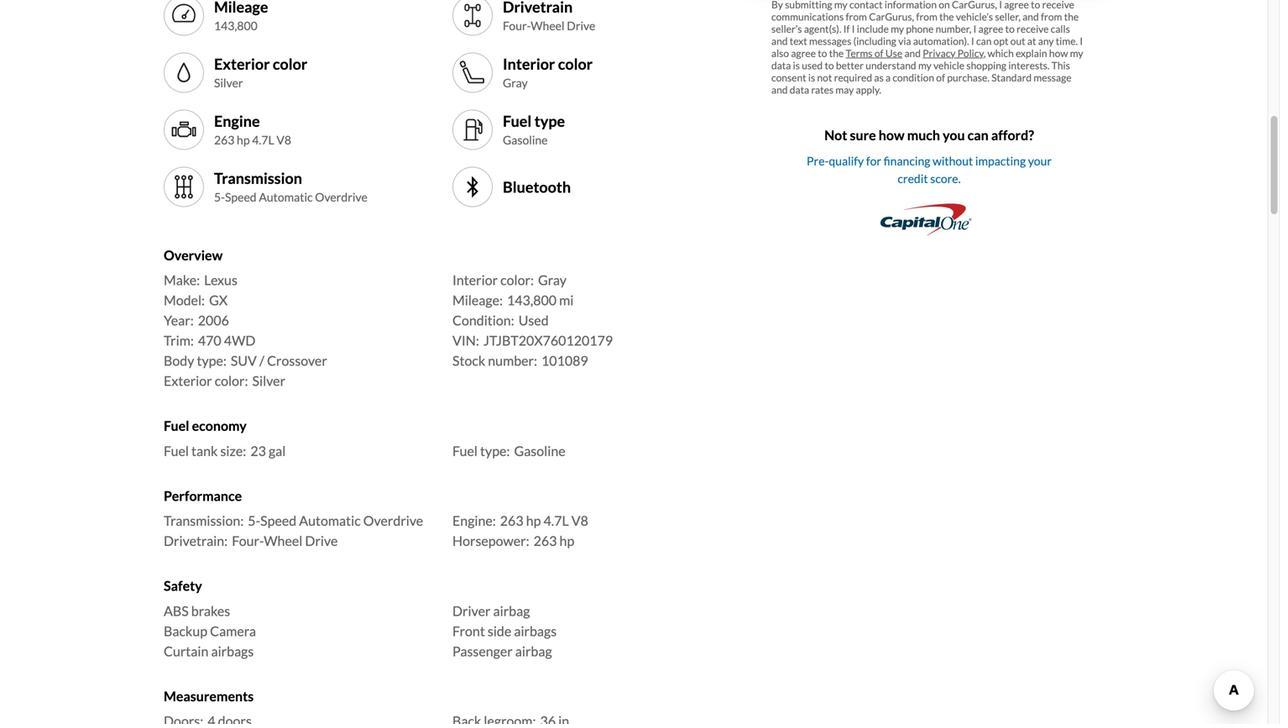 Task type: vqa. For each thing, say whether or not it's contained in the screenshot.


Task type: locate. For each thing, give the bounding box(es) containing it.
1 vertical spatial automatic
[[299, 512, 361, 529]]

airbag
[[493, 602, 530, 619], [515, 643, 552, 659]]

2 horizontal spatial hp
[[560, 533, 575, 549]]

how right sure
[[879, 127, 905, 143]]

performance
[[164, 487, 242, 504]]

4.7l down engine
[[252, 133, 274, 147]]

1 color from the left
[[273, 54, 308, 73]]

interior color image
[[459, 59, 486, 86]]

speed inside transmission 5-speed automatic overdrive
[[225, 190, 257, 204]]

silver inside exterior color silver
[[214, 76, 243, 90]]

airbag right passenger
[[515, 643, 552, 659]]

overdrive inside transmission: 5-speed automatic overdrive drivetrain: four-wheel drive
[[363, 512, 423, 529]]

gray inside the interior color gray
[[503, 76, 528, 90]]

1 vertical spatial exterior
[[164, 373, 212, 389]]

0 vertical spatial v8
[[277, 133, 291, 147]]

1 vertical spatial color:
[[215, 373, 248, 389]]

0 horizontal spatial drive
[[305, 533, 338, 549]]

year:
[[164, 312, 194, 329]]

1 horizontal spatial interior
[[503, 54, 555, 73]]

0 vertical spatial automatic
[[259, 190, 313, 204]]

0 horizontal spatial speed
[[225, 190, 257, 204]]

0 horizontal spatial from
[[846, 10, 868, 22]]

interior inside the interior color gray
[[503, 54, 555, 73]]

how
[[1050, 47, 1069, 59], [879, 127, 905, 143]]

transmission
[[214, 169, 302, 187]]

gray up the mi at top left
[[538, 272, 567, 288]]

0 horizontal spatial color:
[[215, 373, 248, 389]]

can left opt
[[977, 35, 992, 47]]

at
[[1028, 35, 1037, 47]]

interior
[[503, 54, 555, 73], [453, 272, 498, 288]]

gasoline for type:
[[514, 443, 566, 459]]

0 horizontal spatial 263
[[214, 133, 235, 147]]

fuel for type
[[503, 112, 532, 130]]

0 vertical spatial 263
[[214, 133, 235, 147]]

1 horizontal spatial wheel
[[531, 19, 565, 33]]

143,800 up used
[[507, 292, 557, 308]]

1 vertical spatial silver
[[252, 373, 286, 389]]

i left ,
[[972, 35, 975, 47]]

of
[[875, 47, 884, 59], [937, 71, 946, 83]]

1 horizontal spatial from
[[917, 10, 938, 22]]

type
[[535, 112, 565, 130]]

mi
[[560, 292, 574, 308]]

5- right transmission:
[[248, 512, 260, 529]]

1 vertical spatial hp
[[526, 512, 541, 529]]

is
[[793, 59, 800, 71], [809, 71, 816, 83]]

speed down gal on the left
[[260, 512, 297, 529]]

1 vertical spatial of
[[937, 71, 946, 83]]

mileage image
[[171, 2, 197, 29]]

1 horizontal spatial 263
[[500, 512, 524, 529]]

hp down engine
[[237, 133, 250, 147]]

hp inside engine 263 hp 4.7l v8
[[237, 133, 250, 147]]

263
[[214, 133, 235, 147], [500, 512, 524, 529], [534, 533, 557, 549]]

1 horizontal spatial type:
[[480, 443, 510, 459]]

used
[[802, 59, 823, 71]]

the up time.
[[1065, 10, 1079, 22]]

0 horizontal spatial cargurus,
[[869, 10, 915, 22]]

1 vertical spatial interior
[[453, 272, 498, 288]]

seller's
[[772, 22, 803, 35]]

hp right horsepower:
[[560, 533, 575, 549]]

2 horizontal spatial from
[[1041, 10, 1063, 22]]

color: up used
[[501, 272, 534, 288]]

0 vertical spatial interior
[[503, 54, 555, 73]]

color inside the interior color gray
[[558, 54, 593, 73]]

1 vertical spatial 263
[[500, 512, 524, 529]]

better
[[836, 59, 864, 71]]

speed for transmission
[[225, 190, 257, 204]]

bluetooth
[[503, 178, 571, 196]]

color for interior color
[[558, 54, 593, 73]]

1 horizontal spatial drive
[[567, 19, 596, 33]]

data down text
[[772, 59, 791, 71]]

1 vertical spatial speed
[[260, 512, 297, 529]]

is left used
[[793, 59, 800, 71]]

the up automation).
[[940, 10, 955, 22]]

mileage:
[[453, 292, 503, 308]]

airbags inside 'abs brakes backup camera curtain airbags'
[[211, 643, 254, 659]]

v8 for engine
[[277, 133, 291, 147]]

0 horizontal spatial four-
[[232, 533, 264, 549]]

1 vertical spatial 4.7l
[[544, 512, 569, 529]]

1 vertical spatial wheel
[[264, 533, 303, 549]]

(including
[[854, 35, 897, 47]]

from
[[846, 10, 868, 22], [917, 10, 938, 22], [1041, 10, 1063, 22]]

to left "at"
[[1006, 22, 1015, 35]]

470
[[198, 332, 221, 349]]

is left not
[[809, 71, 816, 83]]

0 vertical spatial 5-
[[214, 190, 225, 204]]

speed inside transmission: 5-speed automatic overdrive drivetrain: four-wheel drive
[[260, 512, 297, 529]]

my up if
[[835, 0, 848, 10]]

0 horizontal spatial v8
[[277, 133, 291, 147]]

cargurus,
[[952, 0, 998, 10], [869, 10, 915, 22]]

0 vertical spatial hp
[[237, 133, 250, 147]]

5- inside transmission 5-speed automatic overdrive
[[214, 190, 225, 204]]

exterior down the body
[[164, 373, 212, 389]]

overdrive
[[315, 190, 368, 204], [363, 512, 423, 529]]

1 horizontal spatial hp
[[526, 512, 541, 529]]

i
[[1000, 0, 1003, 10], [852, 22, 855, 35], [974, 22, 977, 35], [972, 35, 975, 47], [1080, 35, 1084, 47]]

exterior up engine
[[214, 54, 270, 73]]

gasoline for type
[[503, 133, 548, 147]]

4.7l inside engine 263 hp 4.7l v8
[[252, 133, 274, 147]]

exterior color image
[[171, 59, 197, 86]]

of left use
[[875, 47, 884, 59]]

agree up 'out'
[[1005, 0, 1030, 10]]

263 inside engine 263 hp 4.7l v8
[[214, 133, 235, 147]]

2 horizontal spatial agree
[[1005, 0, 1030, 10]]

1 horizontal spatial color:
[[501, 272, 534, 288]]

overdrive inside transmission 5-speed automatic overdrive
[[315, 190, 368, 204]]

interests.
[[1009, 59, 1050, 71]]

engine:
[[453, 512, 496, 529]]

0 horizontal spatial interior
[[453, 272, 498, 288]]

color inside exterior color silver
[[273, 54, 308, 73]]

overdrive for transmission:
[[363, 512, 423, 529]]

hp
[[237, 133, 250, 147], [526, 512, 541, 529], [560, 533, 575, 549]]

1 horizontal spatial airbags
[[514, 623, 557, 639]]

2 color from the left
[[558, 54, 593, 73]]

0 horizontal spatial gray
[[503, 76, 528, 90]]

and inside , which explain how my data is used to better understand my vehicle shopping interests. this consent is not required as a condition of purchase. standard message and data rates may apply.
[[772, 83, 788, 96]]

fuel inside fuel type gasoline
[[503, 112, 532, 130]]

fuel up engine:
[[453, 443, 478, 459]]

0 horizontal spatial type:
[[197, 353, 227, 369]]

trim:
[[164, 332, 194, 349]]

5-
[[214, 190, 225, 204], [248, 512, 260, 529]]

by
[[772, 0, 784, 10]]

0 vertical spatial gray
[[503, 76, 528, 90]]

v8 inside engine: 263 hp 4.7l v8 horsepower: 263 hp
[[572, 512, 589, 529]]

2 vertical spatial agree
[[791, 47, 816, 59]]

automatic for transmission
[[259, 190, 313, 204]]

0 vertical spatial can
[[977, 35, 992, 47]]

wheel
[[531, 19, 565, 33], [264, 533, 303, 549]]

1 horizontal spatial 5-
[[248, 512, 260, 529]]

0 vertical spatial exterior
[[214, 54, 270, 73]]

0 vertical spatial gasoline
[[503, 133, 548, 147]]

gasoline up engine: 263 hp 4.7l v8 horsepower: 263 hp
[[514, 443, 566, 459]]

143,800 up exterior color silver
[[214, 19, 258, 33]]

color: inside make: lexus model: gx year: 2006 trim: 470 4wd body type: suv / crossover exterior color: silver
[[215, 373, 248, 389]]

can right you
[[968, 127, 989, 143]]

pre-qualify for financing without impacting your credit score.
[[807, 153, 1052, 185]]

speed down 'transmission'
[[225, 190, 257, 204]]

2 horizontal spatial 263
[[534, 533, 557, 549]]

without
[[933, 153, 974, 168]]

agree up ,
[[979, 22, 1004, 35]]

color for exterior color
[[273, 54, 308, 73]]

to right seller, at the top right of the page
[[1032, 0, 1041, 10]]

1 vertical spatial type:
[[480, 443, 510, 459]]

gray inside interior color: gray mileage: 143,800 mi condition: used vin: jtjbt20x760120179 stock number: 101089
[[538, 272, 567, 288]]

consent
[[772, 71, 807, 83]]

0 horizontal spatial 143,800
[[214, 19, 258, 33]]

1 vertical spatial overdrive
[[363, 512, 423, 529]]

to right used
[[825, 59, 835, 71]]

automatic inside transmission 5-speed automatic overdrive
[[259, 190, 313, 204]]

engine 263 hp 4.7l v8
[[214, 112, 291, 147]]

gasoline down type
[[503, 133, 548, 147]]

4.7l inside engine: 263 hp 4.7l v8 horsepower: 263 hp
[[544, 512, 569, 529]]

silver down /
[[252, 373, 286, 389]]

sure
[[850, 127, 877, 143]]

silver up engine
[[214, 76, 243, 90]]

exterior inside exterior color silver
[[214, 54, 270, 73]]

my down calls
[[1071, 47, 1084, 59]]

1 horizontal spatial cargurus,
[[952, 0, 998, 10]]

fuel type image
[[459, 116, 486, 143]]

receive up the explain at the right top
[[1017, 22, 1049, 35]]

seller,
[[996, 10, 1021, 22]]

i right if
[[852, 22, 855, 35]]

data left rates
[[790, 83, 810, 96]]

airbags down 'camera'
[[211, 643, 254, 659]]

263 up horsepower:
[[500, 512, 524, 529]]

color up engine 263 hp 4.7l v8
[[273, 54, 308, 73]]

0 vertical spatial speed
[[225, 190, 257, 204]]

fuel left tank
[[164, 443, 189, 459]]

calls
[[1051, 22, 1071, 35]]

1 horizontal spatial how
[[1050, 47, 1069, 59]]

0 horizontal spatial wheel
[[264, 533, 303, 549]]

interior up mileage:
[[453, 272, 498, 288]]

0 horizontal spatial hp
[[237, 133, 250, 147]]

1 horizontal spatial speed
[[260, 512, 297, 529]]

and
[[1023, 10, 1040, 22], [772, 35, 788, 47], [905, 47, 921, 59], [772, 83, 788, 96]]

0 vertical spatial color:
[[501, 272, 534, 288]]

4.7l for engine:
[[544, 512, 569, 529]]

143,800 inside interior color: gray mileage: 143,800 mi condition: used vin: jtjbt20x760120179 stock number: 101089
[[507, 292, 557, 308]]

0 horizontal spatial airbags
[[211, 643, 254, 659]]

v8 inside engine 263 hp 4.7l v8
[[277, 133, 291, 147]]

23
[[251, 443, 266, 459]]

5- right transmission image
[[214, 190, 225, 204]]

agent(s).
[[804, 22, 842, 35]]

0 vertical spatial overdrive
[[315, 190, 368, 204]]

transmission: 5-speed automatic overdrive drivetrain: four-wheel drive
[[164, 512, 423, 549]]

four- down transmission:
[[232, 533, 264, 549]]

speed for transmission:
[[260, 512, 297, 529]]

0 horizontal spatial agree
[[791, 47, 816, 59]]

how down calls
[[1050, 47, 1069, 59]]

gasoline inside fuel type gasoline
[[503, 133, 548, 147]]

0 vertical spatial data
[[772, 59, 791, 71]]

2 vertical spatial hp
[[560, 533, 575, 549]]

condition
[[893, 71, 935, 83]]

0 horizontal spatial is
[[793, 59, 800, 71]]

information
[[885, 0, 937, 10]]

data
[[772, 59, 791, 71], [790, 83, 810, 96]]

policy
[[958, 47, 984, 59]]

cargurus, right the "on"
[[952, 0, 998, 10]]

0 horizontal spatial exterior
[[164, 373, 212, 389]]

263 right horsepower:
[[534, 533, 557, 549]]

4.7l
[[252, 133, 274, 147], [544, 512, 569, 529]]

5- inside transmission: 5-speed automatic overdrive drivetrain: four-wheel drive
[[248, 512, 260, 529]]

agree
[[1005, 0, 1030, 10], [979, 22, 1004, 35], [791, 47, 816, 59]]

bluetooth image
[[459, 173, 486, 200]]

type: up engine:
[[480, 443, 510, 459]]

and left text
[[772, 35, 788, 47]]

1 vertical spatial drive
[[305, 533, 338, 549]]

also
[[772, 47, 790, 59]]

v8
[[277, 133, 291, 147], [572, 512, 589, 529]]

number:
[[488, 353, 538, 369]]

5- for transmission
[[214, 190, 225, 204]]

curtain
[[164, 643, 209, 659]]

message
[[1034, 71, 1072, 83]]

i right time.
[[1080, 35, 1084, 47]]

condition:
[[453, 312, 515, 329]]

privacy
[[923, 47, 956, 59]]

type: inside make: lexus model: gx year: 2006 trim: 470 4wd body type: suv / crossover exterior color: silver
[[197, 353, 227, 369]]

1 vertical spatial how
[[879, 127, 905, 143]]

lexus
[[204, 272, 238, 288]]

size:
[[220, 443, 246, 459]]

0 horizontal spatial 4.7l
[[252, 133, 274, 147]]

type: down the 470
[[197, 353, 227, 369]]

agree right 'also'
[[791, 47, 816, 59]]

the
[[940, 10, 955, 22], [1065, 10, 1079, 22], [830, 47, 844, 59]]

four- right drivetrain icon
[[503, 19, 531, 33]]

color: down suv
[[215, 373, 248, 389]]

0 vertical spatial four-
[[503, 19, 531, 33]]

0 horizontal spatial the
[[830, 47, 844, 59]]

1 vertical spatial receive
[[1017, 22, 1049, 35]]

airbag up side
[[493, 602, 530, 619]]

fuel for tank
[[164, 443, 189, 459]]

driver
[[453, 602, 491, 619]]

1 horizontal spatial v8
[[572, 512, 589, 529]]

speed
[[225, 190, 257, 204], [260, 512, 297, 529]]

passenger
[[453, 643, 513, 659]]

0 vertical spatial silver
[[214, 76, 243, 90]]

silver
[[214, 76, 243, 90], [252, 373, 286, 389]]

0 vertical spatial type:
[[197, 353, 227, 369]]

0 vertical spatial airbags
[[514, 623, 557, 639]]

afford?
[[992, 127, 1035, 143]]

fuel left economy
[[164, 418, 189, 434]]

receive up calls
[[1043, 0, 1075, 10]]

0 horizontal spatial silver
[[214, 76, 243, 90]]

to inside , which explain how my data is used to better understand my vehicle shopping interests. this consent is not required as a condition of purchase. standard message and data rates may apply.
[[825, 59, 835, 71]]

0 vertical spatial how
[[1050, 47, 1069, 59]]

the left terms
[[830, 47, 844, 59]]

fuel
[[503, 112, 532, 130], [164, 418, 189, 434], [164, 443, 189, 459], [453, 443, 478, 459]]

airbags right side
[[514, 623, 557, 639]]

1 horizontal spatial of
[[937, 71, 946, 83]]

1 vertical spatial 143,800
[[507, 292, 557, 308]]

automatic for transmission:
[[299, 512, 361, 529]]

0 vertical spatial of
[[875, 47, 884, 59]]

1 vertical spatial 5-
[[248, 512, 260, 529]]

automatic inside transmission: 5-speed automatic overdrive drivetrain: four-wheel drive
[[299, 512, 361, 529]]

and down 'also'
[[772, 83, 788, 96]]

color:
[[501, 272, 534, 288], [215, 373, 248, 389]]

1 horizontal spatial exterior
[[214, 54, 270, 73]]

from up (including
[[846, 10, 868, 22]]

purchase.
[[948, 71, 990, 83]]

backup
[[164, 623, 208, 639]]

color down four-wheel drive
[[558, 54, 593, 73]]

gray right interior color icon at left top
[[503, 76, 528, 90]]

from up the any
[[1041, 10, 1063, 22]]

interior inside interior color: gray mileage: 143,800 mi condition: used vin: jtjbt20x760120179 stock number: 101089
[[453, 272, 498, 288]]

4.7l right engine:
[[544, 512, 569, 529]]

hp up horsepower:
[[526, 512, 541, 529]]

263 down engine
[[214, 133, 235, 147]]

of down privacy
[[937, 71, 946, 83]]

fuel left type
[[503, 112, 532, 130]]

1 vertical spatial four-
[[232, 533, 264, 549]]

1 from from the left
[[846, 10, 868, 22]]

and right use
[[905, 47, 921, 59]]

1 horizontal spatial four-
[[503, 19, 531, 33]]

0 horizontal spatial 5-
[[214, 190, 225, 204]]

score.
[[931, 171, 961, 185]]

1 horizontal spatial 4.7l
[[544, 512, 569, 529]]

drive
[[567, 19, 596, 33], [305, 533, 338, 549]]

1 horizontal spatial 143,800
[[507, 292, 557, 308]]

hp for engine:
[[526, 512, 541, 529]]

qualify
[[829, 153, 864, 168]]

0 horizontal spatial of
[[875, 47, 884, 59]]

to
[[1032, 0, 1041, 10], [1006, 22, 1015, 35], [818, 47, 828, 59], [825, 59, 835, 71]]

interior down four-wheel drive
[[503, 54, 555, 73]]

as
[[875, 71, 884, 83]]

0 vertical spatial 4.7l
[[252, 133, 274, 147]]

color
[[273, 54, 308, 73], [558, 54, 593, 73]]

hp for engine
[[237, 133, 250, 147]]

from left the "on"
[[917, 10, 938, 22]]

phone
[[907, 22, 934, 35]]

how inside , which explain how my data is used to better understand my vehicle shopping interests. this consent is not required as a condition of purchase. standard message and data rates may apply.
[[1050, 47, 1069, 59]]

cargurus, up the via
[[869, 10, 915, 22]]



Task type: describe. For each thing, give the bounding box(es) containing it.
gal
[[269, 443, 286, 459]]

101089
[[542, 353, 589, 369]]

0 vertical spatial 143,800
[[214, 19, 258, 33]]

2 horizontal spatial the
[[1065, 10, 1079, 22]]

overview
[[164, 247, 223, 263]]

not sure how much you can afford?
[[825, 127, 1035, 143]]

and right seller, at the top right of the page
[[1023, 10, 1040, 22]]

of inside , which explain how my data is used to better understand my vehicle shopping interests. this consent is not required as a condition of purchase. standard message and data rates may apply.
[[937, 71, 946, 83]]

not
[[825, 127, 848, 143]]

terms of use and privacy policy
[[846, 47, 984, 59]]

stock
[[453, 353, 486, 369]]

if
[[844, 22, 850, 35]]

apply.
[[856, 83, 882, 96]]

color: inside interior color: gray mileage: 143,800 mi condition: used vin: jtjbt20x760120179 stock number: 101089
[[501, 272, 534, 288]]

credit
[[898, 171, 929, 185]]

263 for engine:
[[500, 512, 524, 529]]

make: lexus model: gx year: 2006 trim: 470 4wd body type: suv / crossover exterior color: silver
[[164, 272, 327, 389]]

overdrive for transmission
[[315, 190, 368, 204]]

2006
[[198, 312, 229, 329]]

5- for transmission:
[[248, 512, 260, 529]]

model:
[[164, 292, 205, 308]]

driver airbag front side airbags passenger airbag
[[453, 602, 557, 659]]

terms
[[846, 47, 873, 59]]

to down agent(s).
[[818, 47, 828, 59]]

4.7l for engine
[[252, 133, 274, 147]]

number,
[[936, 22, 972, 35]]

four- inside transmission: 5-speed automatic overdrive drivetrain: four-wheel drive
[[232, 533, 264, 549]]

0 vertical spatial agree
[[1005, 0, 1030, 10]]

2 vertical spatial 263
[[534, 533, 557, 549]]

,
[[984, 47, 986, 59]]

1 vertical spatial data
[[790, 83, 810, 96]]

financing
[[884, 153, 931, 168]]

text
[[790, 35, 808, 47]]

use
[[886, 47, 903, 59]]

1 vertical spatial agree
[[979, 22, 1004, 35]]

required
[[835, 71, 873, 83]]

fuel tank size: 23 gal
[[164, 443, 286, 459]]

automation).
[[914, 35, 970, 47]]

tank
[[192, 443, 218, 459]]

1 horizontal spatial is
[[809, 71, 816, 83]]

interior for color
[[503, 54, 555, 73]]

a
[[886, 71, 891, 83]]

time.
[[1056, 35, 1078, 47]]

may
[[836, 83, 854, 96]]

body
[[164, 353, 194, 369]]

abs
[[164, 602, 189, 619]]

engine image
[[171, 116, 197, 143]]

camera
[[210, 623, 256, 639]]

/
[[260, 353, 265, 369]]

used
[[519, 312, 549, 329]]

0 vertical spatial wheel
[[531, 19, 565, 33]]

submitting
[[785, 0, 833, 10]]

0 horizontal spatial how
[[879, 127, 905, 143]]

v8 for engine:
[[572, 512, 589, 529]]

fuel economy
[[164, 418, 247, 434]]

explain
[[1016, 47, 1048, 59]]

transmission:
[[164, 512, 244, 529]]

any
[[1039, 35, 1054, 47]]

interior for color:
[[453, 272, 498, 288]]

transmission 5-speed automatic overdrive
[[214, 169, 368, 204]]

vin:
[[453, 332, 480, 349]]

understand
[[866, 59, 917, 71]]

for
[[867, 153, 882, 168]]

on
[[939, 0, 951, 10]]

1 horizontal spatial the
[[940, 10, 955, 22]]

3 from from the left
[[1041, 10, 1063, 22]]

suv
[[231, 353, 257, 369]]

messages
[[810, 35, 852, 47]]

much
[[908, 127, 941, 143]]

measurements
[[164, 688, 254, 704]]

terms of use link
[[846, 47, 903, 59]]

privacy policy link
[[923, 47, 984, 59]]

crossover
[[267, 353, 327, 369]]

via
[[899, 35, 912, 47]]

drive inside transmission: 5-speed automatic overdrive drivetrain: four-wheel drive
[[305, 533, 338, 549]]

i right vehicle's
[[1000, 0, 1003, 10]]

communications
[[772, 10, 844, 22]]

four-wheel drive
[[503, 19, 596, 33]]

fuel for type:
[[453, 443, 478, 459]]

include
[[857, 22, 889, 35]]

fuel for economy
[[164, 418, 189, 434]]

can inside by submitting my contact information on cargurus, i agree to receive communications from cargurus, from the vehicle's seller, and from the seller's agent(s). if i include my phone number, i agree to receive calls and text messages (including via automation). i can opt out at any time. i also agree to the
[[977, 35, 992, 47]]

interior color: gray mileage: 143,800 mi condition: used vin: jtjbt20x760120179 stock number: 101089
[[453, 272, 613, 369]]

not
[[818, 71, 833, 83]]

airbags inside 'driver airbag front side airbags passenger airbag'
[[514, 623, 557, 639]]

make:
[[164, 272, 200, 288]]

horsepower:
[[453, 533, 530, 549]]

1 vertical spatial airbag
[[515, 643, 552, 659]]

exterior inside make: lexus model: gx year: 2006 trim: 470 4wd body type: suv / crossover exterior color: silver
[[164, 373, 212, 389]]

my left vehicle
[[919, 59, 932, 71]]

brakes
[[191, 602, 230, 619]]

by submitting my contact information on cargurus, i agree to receive communications from cargurus, from the vehicle's seller, and from the seller's agent(s). if i include my phone number, i agree to receive calls and text messages (including via automation). i can opt out at any time. i also agree to the
[[772, 0, 1084, 59]]

front
[[453, 623, 485, 639]]

exterior color silver
[[214, 54, 308, 90]]

0 vertical spatial airbag
[[493, 602, 530, 619]]

my left 'phone'
[[891, 22, 905, 35]]

wheel inside transmission: 5-speed automatic overdrive drivetrain: four-wheel drive
[[264, 533, 303, 549]]

vehicle
[[934, 59, 965, 71]]

out
[[1011, 35, 1026, 47]]

gray for color
[[503, 76, 528, 90]]

drivetrain:
[[164, 533, 228, 549]]

0 vertical spatial receive
[[1043, 0, 1075, 10]]

which
[[988, 47, 1014, 59]]

pre-
[[807, 153, 829, 168]]

, which explain how my data is used to better understand my vehicle shopping interests. this consent is not required as a condition of purchase. standard message and data rates may apply.
[[772, 47, 1084, 96]]

safety
[[164, 578, 202, 594]]

economy
[[192, 418, 247, 434]]

fuel type gasoline
[[503, 112, 565, 147]]

side
[[488, 623, 512, 639]]

vehicle's
[[957, 10, 994, 22]]

4wd
[[224, 332, 256, 349]]

263 for engine
[[214, 133, 235, 147]]

abs brakes backup camera curtain airbags
[[164, 602, 256, 659]]

1 vertical spatial can
[[968, 127, 989, 143]]

drivetrain image
[[459, 2, 486, 29]]

transmission image
[[171, 173, 197, 200]]

i right number,
[[974, 22, 977, 35]]

2 from from the left
[[917, 10, 938, 22]]

engine
[[214, 112, 260, 130]]

silver inside make: lexus model: gx year: 2006 trim: 470 4wd body type: suv / crossover exterior color: silver
[[252, 373, 286, 389]]

gray for color:
[[538, 272, 567, 288]]

fuel type: gasoline
[[453, 443, 566, 459]]



